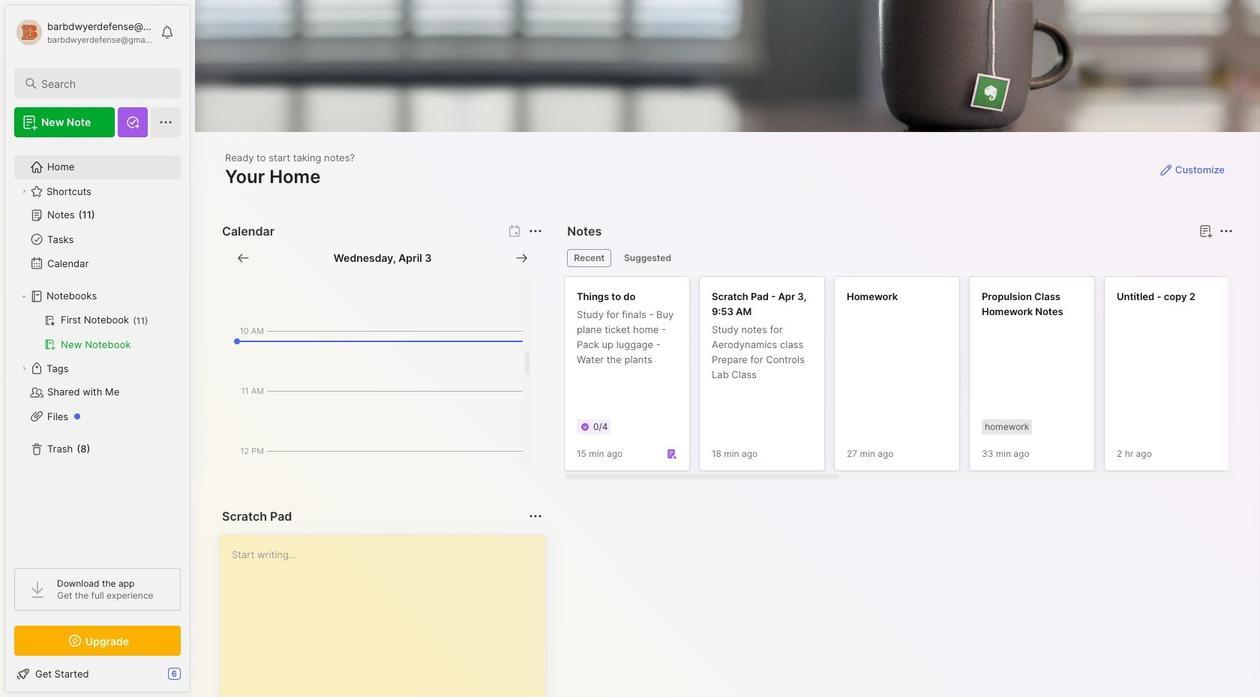 Task type: vqa. For each thing, say whether or not it's contained in the screenshot.
Click to collapse 'icon'
yes



Task type: locate. For each thing, give the bounding box(es) containing it.
Choose date to view field
[[334, 251, 432, 266]]

group
[[14, 308, 180, 356]]

tab list
[[568, 249, 1232, 267]]

tab
[[568, 249, 612, 267], [618, 249, 678, 267]]

1 horizontal spatial more actions image
[[1218, 222, 1236, 240]]

more actions image
[[527, 507, 545, 525]]

2 tab from the left
[[618, 249, 678, 267]]

none search field inside main "element"
[[41, 74, 167, 92]]

None search field
[[41, 74, 167, 92]]

0 horizontal spatial more actions image
[[527, 222, 545, 240]]

more actions image
[[527, 222, 545, 240], [1218, 222, 1236, 240]]

More actions field
[[526, 221, 547, 242], [1217, 221, 1238, 242], [526, 506, 547, 527]]

row group
[[565, 276, 1261, 480]]

Search text field
[[41, 77, 167, 91]]

Start writing… text field
[[232, 535, 545, 697]]

2 more actions image from the left
[[1218, 222, 1236, 240]]

0 horizontal spatial tab
[[568, 249, 612, 267]]

tree
[[5, 146, 190, 555]]

Help and Learning task checklist field
[[5, 662, 190, 686]]

expand notebooks image
[[20, 292, 29, 301]]

1 horizontal spatial tab
[[618, 249, 678, 267]]

1 more actions image from the left
[[527, 222, 545, 240]]



Task type: describe. For each thing, give the bounding box(es) containing it.
click to collapse image
[[189, 669, 201, 687]]

main element
[[0, 0, 195, 697]]

group inside main "element"
[[14, 308, 180, 356]]

1 tab from the left
[[568, 249, 612, 267]]

Account field
[[14, 17, 153, 47]]

tree inside main "element"
[[5, 146, 190, 555]]

expand tags image
[[20, 364, 29, 373]]



